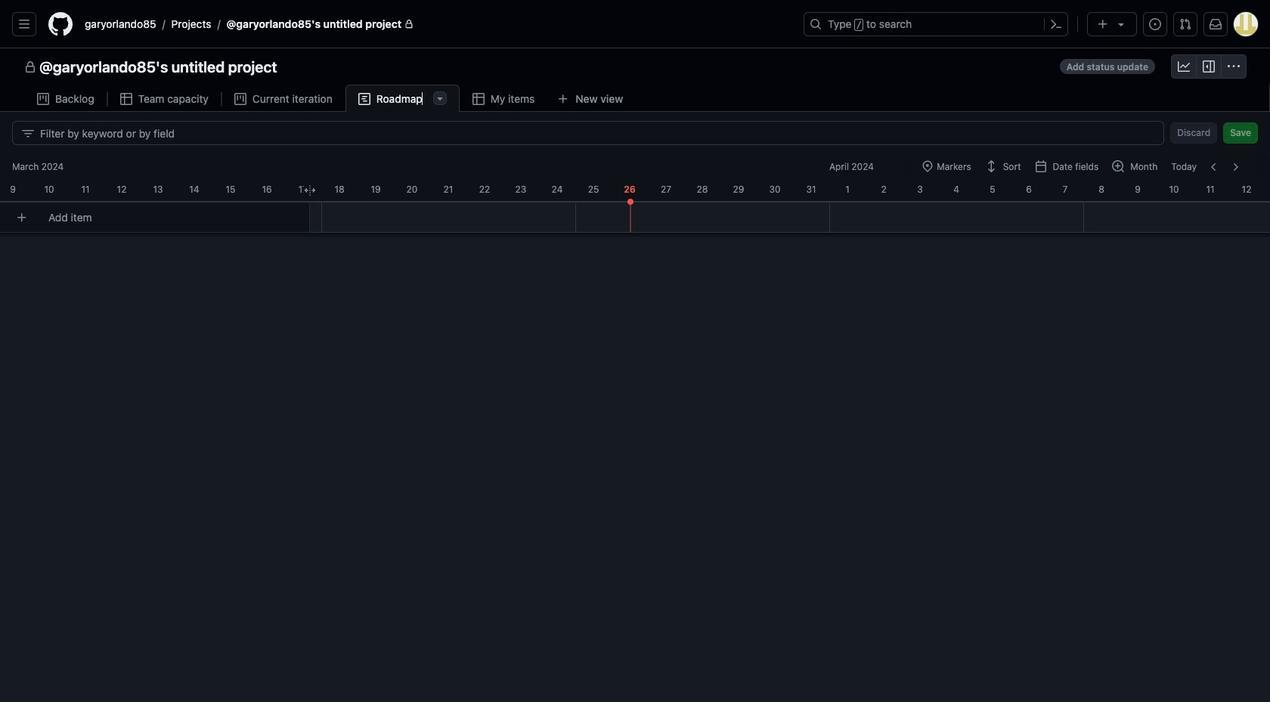 Task type: describe. For each thing, give the bounding box(es) containing it.
issue opened image
[[1149, 18, 1161, 30]]

command palette image
[[1050, 18, 1062, 30]]

homepage image
[[48, 12, 73, 36]]

project navigation
[[0, 48, 1270, 85]]

Change view name field
[[376, 91, 424, 107]]

zoom in image
[[1112, 160, 1124, 172]]

lock image
[[405, 20, 414, 29]]



Task type: locate. For each thing, give the bounding box(es) containing it.
sc 9kayk9 0 image inside no sort applied element
[[985, 160, 997, 172]]

column header
[[3, 154, 1128, 178], [820, 154, 1270, 178], [0, 178, 31, 197], [31, 178, 67, 197], [67, 178, 104, 197], [104, 178, 140, 197], [140, 178, 176, 197], [176, 178, 212, 197], [212, 178, 249, 197], [249, 178, 285, 197], [285, 178, 321, 197], [321, 178, 358, 197], [358, 178, 394, 197], [394, 178, 430, 197], [430, 178, 466, 197], [466, 178, 503, 197], [503, 178, 539, 197], [539, 178, 575, 197], [575, 178, 612, 197], [612, 178, 648, 197], [648, 178, 684, 197], [684, 178, 721, 197], [721, 178, 757, 197], [757, 178, 793, 197], [793, 178, 829, 197], [829, 178, 866, 197], [866, 178, 902, 197], [902, 178, 938, 197], [938, 178, 975, 197], [975, 178, 1011, 197], [1011, 178, 1047, 197], [1047, 178, 1083, 197], [1083, 178, 1120, 197], [1120, 178, 1156, 197], [1156, 178, 1192, 197], [1192, 178, 1229, 197], [1229, 178, 1265, 197]]

scroll to next date range image
[[1229, 161, 1241, 173]]

scroll to previous date range image
[[1208, 161, 1220, 173]]

notifications image
[[1210, 18, 1222, 30]]

calendar image
[[1035, 160, 1047, 172]]

plus image
[[1097, 18, 1109, 30]]

tab list
[[24, 85, 657, 113]]

create new item or add existing item image
[[16, 211, 28, 223]]

menu bar
[[915, 156, 1258, 178]]

drag to resize the table column image
[[304, 184, 316, 197]]

sc 9kayk9 0 image inside project navigation
[[1203, 60, 1215, 73]]

list
[[79, 12, 795, 36]]

view filters region
[[12, 121, 1258, 145]]

tab panel
[[0, 112, 1270, 702]]

sc 9kayk9 0 image
[[1203, 60, 1215, 73], [234, 93, 246, 105], [22, 127, 34, 139], [985, 160, 997, 172]]

Start typing to create a draft, or type hashtag to select a repository text field
[[33, 203, 310, 231]]

Filter by keyword or by field field
[[40, 122, 1152, 144]]

git pull request image
[[1179, 18, 1192, 30]]

triangle down image
[[1115, 18, 1127, 30]]

view options for roadmap image
[[434, 92, 446, 104]]

sc 9kayk9 0 image
[[1178, 60, 1190, 73], [1228, 60, 1240, 73], [24, 61, 36, 73], [37, 93, 49, 105], [120, 93, 132, 105], [358, 93, 370, 105], [472, 93, 484, 105]]

sc 9kayk9 0 image inside view filters region
[[22, 127, 34, 139]]

no sort applied element
[[985, 160, 1021, 175]]

cell
[[627, 199, 633, 205]]

grid
[[0, 154, 1270, 702]]



Task type: vqa. For each thing, say whether or not it's contained in the screenshot.
1 at the top
no



